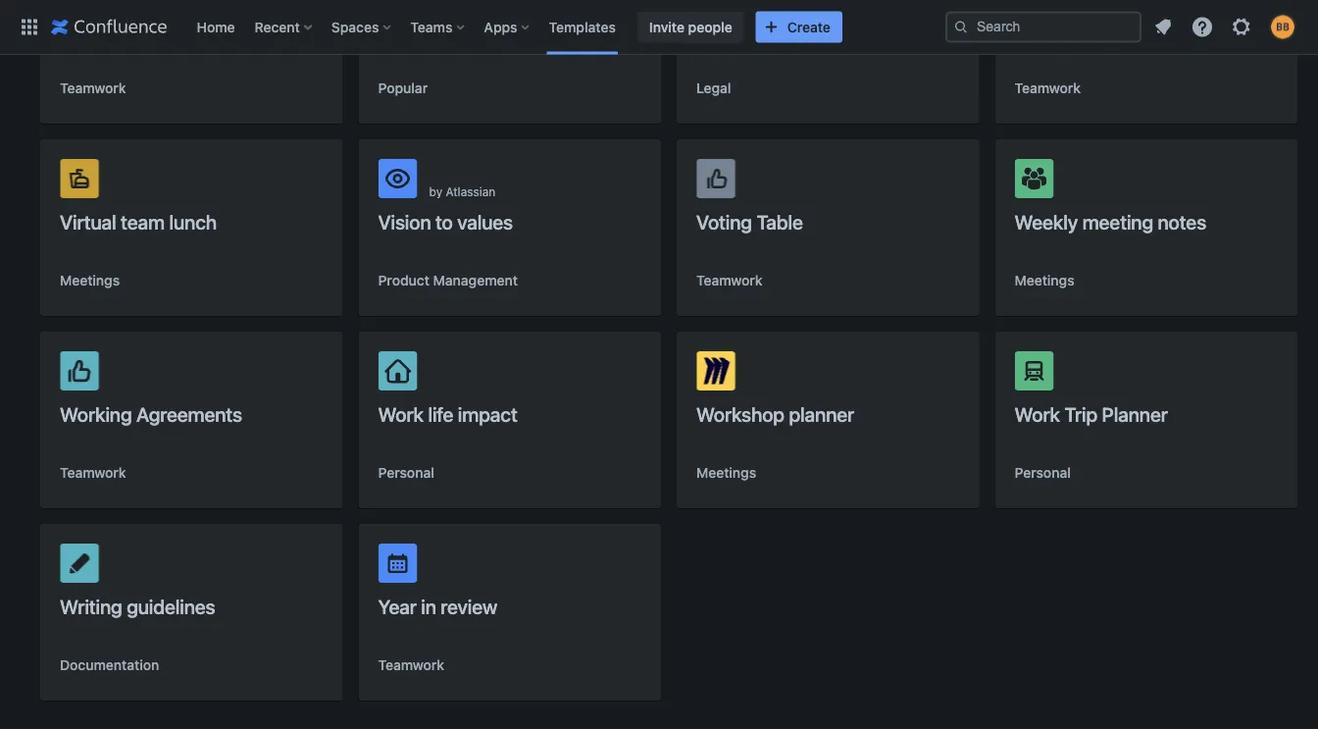 Task type: locate. For each thing, give the bounding box(es) containing it.
meetings button down workshop
[[697, 463, 757, 483]]

create button
[[756, 11, 843, 43]]

appswitcher icon image
[[18, 15, 41, 39]]

0 horizontal spatial meetings
[[60, 272, 120, 288]]

work life impact
[[378, 402, 518, 425]]

personal button for life
[[378, 463, 435, 483]]

meeting
[[1083, 210, 1154, 233]]

1 personal from the left
[[378, 465, 435, 481]]

work left trip at the right of page
[[1015, 402, 1061, 425]]

meetings for virtual
[[60, 272, 120, 288]]

1 horizontal spatial work
[[1015, 402, 1061, 425]]

work left life
[[378, 402, 424, 425]]

personal button for trip
[[1015, 463, 1071, 483]]

invite people
[[649, 19, 733, 35]]

virtual team lunch
[[60, 210, 217, 233]]

meetings button
[[60, 271, 120, 290], [1015, 271, 1075, 290], [697, 463, 757, 483]]

create
[[788, 19, 831, 35]]

personal down trip at the right of page
[[1015, 465, 1071, 481]]

2 personal from the left
[[1015, 465, 1071, 481]]

recent
[[255, 19, 300, 35]]

meetings down workshop
[[697, 465, 757, 481]]

agreements
[[136, 402, 242, 425]]

teamwork for voting table
[[697, 272, 763, 288]]

teamwork for year in review
[[378, 657, 445, 673]]

personal
[[378, 465, 435, 481], [1015, 465, 1071, 481]]

by atlassian
[[429, 184, 496, 198]]

teamwork
[[60, 80, 126, 96], [1015, 80, 1081, 96], [697, 272, 763, 288], [60, 465, 126, 481], [378, 657, 445, 673]]

personal button down life
[[378, 463, 435, 483]]

2 work from the left
[[1015, 402, 1061, 425]]

2 personal button from the left
[[1015, 463, 1071, 483]]

workshop
[[697, 402, 785, 425]]

personal button down trip at the right of page
[[1015, 463, 1071, 483]]

1 personal button from the left
[[378, 463, 435, 483]]

global element
[[12, 0, 946, 54]]

product management button
[[378, 271, 518, 290]]

writing guidelines
[[60, 595, 215, 618]]

2 horizontal spatial meetings
[[1015, 272, 1075, 288]]

meetings button down virtual
[[60, 271, 120, 290]]

popular button
[[359, 0, 661, 124], [378, 78, 428, 98]]

search image
[[954, 19, 969, 35]]

meetings
[[60, 272, 120, 288], [1015, 272, 1075, 288], [697, 465, 757, 481]]

meetings for workshop
[[697, 465, 757, 481]]

lunch
[[169, 210, 217, 233]]

values
[[457, 210, 513, 233]]

home
[[197, 19, 235, 35]]

0 horizontal spatial work
[[378, 402, 424, 425]]

0 horizontal spatial personal
[[378, 465, 435, 481]]

atlassian
[[446, 184, 496, 198]]

legal button
[[677, 0, 980, 124], [697, 78, 732, 98]]

documentation button
[[60, 655, 159, 675]]

working agreements
[[60, 402, 242, 425]]

1 horizontal spatial meetings
[[697, 465, 757, 481]]

invite
[[649, 19, 685, 35]]

2 horizontal spatial meetings button
[[1015, 271, 1075, 290]]

impact
[[458, 402, 518, 425]]

personal button
[[378, 463, 435, 483], [1015, 463, 1071, 483]]

Search field
[[946, 11, 1142, 43]]

meetings button for virtual
[[60, 271, 120, 290]]

help icon image
[[1191, 15, 1215, 39]]

1 horizontal spatial personal button
[[1015, 463, 1071, 483]]

teamwork button
[[40, 0, 343, 124], [995, 0, 1298, 124], [60, 78, 126, 98], [1015, 78, 1081, 98], [697, 271, 763, 290], [60, 463, 126, 483], [378, 655, 445, 675]]

meetings down weekly
[[1015, 272, 1075, 288]]

1 horizontal spatial meetings button
[[697, 463, 757, 483]]

confluence image
[[51, 15, 167, 39], [51, 15, 167, 39]]

life
[[428, 402, 454, 425]]

0 horizontal spatial meetings button
[[60, 271, 120, 290]]

virtual
[[60, 210, 116, 233]]

trip
[[1065, 402, 1098, 425]]

home link
[[191, 11, 241, 43]]

1 horizontal spatial personal
[[1015, 465, 1071, 481]]

0 horizontal spatial personal button
[[378, 463, 435, 483]]

meetings down virtual
[[60, 272, 120, 288]]

teams button
[[405, 11, 472, 43]]

management
[[433, 272, 518, 288]]

planner
[[1102, 402, 1168, 425]]

to
[[436, 210, 453, 233]]

product management
[[378, 272, 518, 288]]

banner
[[0, 0, 1319, 55]]

documentation
[[60, 657, 159, 673]]

meetings button down weekly
[[1015, 271, 1075, 290]]

work
[[378, 402, 424, 425], [1015, 402, 1061, 425]]

weekly meeting notes
[[1015, 210, 1207, 233]]

apps
[[484, 19, 518, 35]]

personal for life
[[378, 465, 435, 481]]

personal down life
[[378, 465, 435, 481]]

1 work from the left
[[378, 402, 424, 425]]



Task type: vqa. For each thing, say whether or not it's contained in the screenshot.
Vision to values
yes



Task type: describe. For each thing, give the bounding box(es) containing it.
meetings for weekly
[[1015, 272, 1075, 288]]

vision
[[378, 210, 431, 233]]

guidelines
[[127, 595, 215, 618]]

table
[[757, 210, 803, 233]]

weekly
[[1015, 210, 1078, 233]]

templates link
[[543, 11, 622, 43]]

meetings button for weekly
[[1015, 271, 1075, 290]]

by
[[429, 184, 443, 198]]

workshop planner
[[697, 402, 855, 425]]

year in review
[[378, 595, 498, 618]]

in
[[421, 595, 436, 618]]

working
[[60, 402, 132, 425]]

spaces button
[[326, 11, 399, 43]]

recent button
[[249, 11, 320, 43]]

templates
[[549, 19, 616, 35]]

writing
[[60, 595, 122, 618]]

voting
[[697, 210, 752, 233]]

personal for trip
[[1015, 465, 1071, 481]]

teamwork for working agreements
[[60, 465, 126, 481]]

spaces
[[331, 19, 379, 35]]

vision to values
[[378, 210, 513, 233]]

people
[[688, 19, 733, 35]]

team
[[121, 210, 165, 233]]

notes
[[1158, 210, 1207, 233]]

legal
[[697, 80, 732, 96]]

banner containing home
[[0, 0, 1319, 55]]

apps button
[[478, 11, 537, 43]]

invite people button
[[638, 11, 744, 43]]

planner
[[789, 402, 855, 425]]

teams
[[410, 19, 453, 35]]

settings icon image
[[1230, 15, 1254, 39]]

meetings button for workshop
[[697, 463, 757, 483]]

year
[[378, 595, 417, 618]]

review
[[441, 595, 498, 618]]

work trip planner
[[1015, 402, 1168, 425]]

work for work trip planner
[[1015, 402, 1061, 425]]

voting table
[[697, 210, 803, 233]]

popular
[[378, 80, 428, 96]]

product
[[378, 272, 430, 288]]

work for work life impact
[[378, 402, 424, 425]]

notification icon image
[[1152, 15, 1175, 39]]



